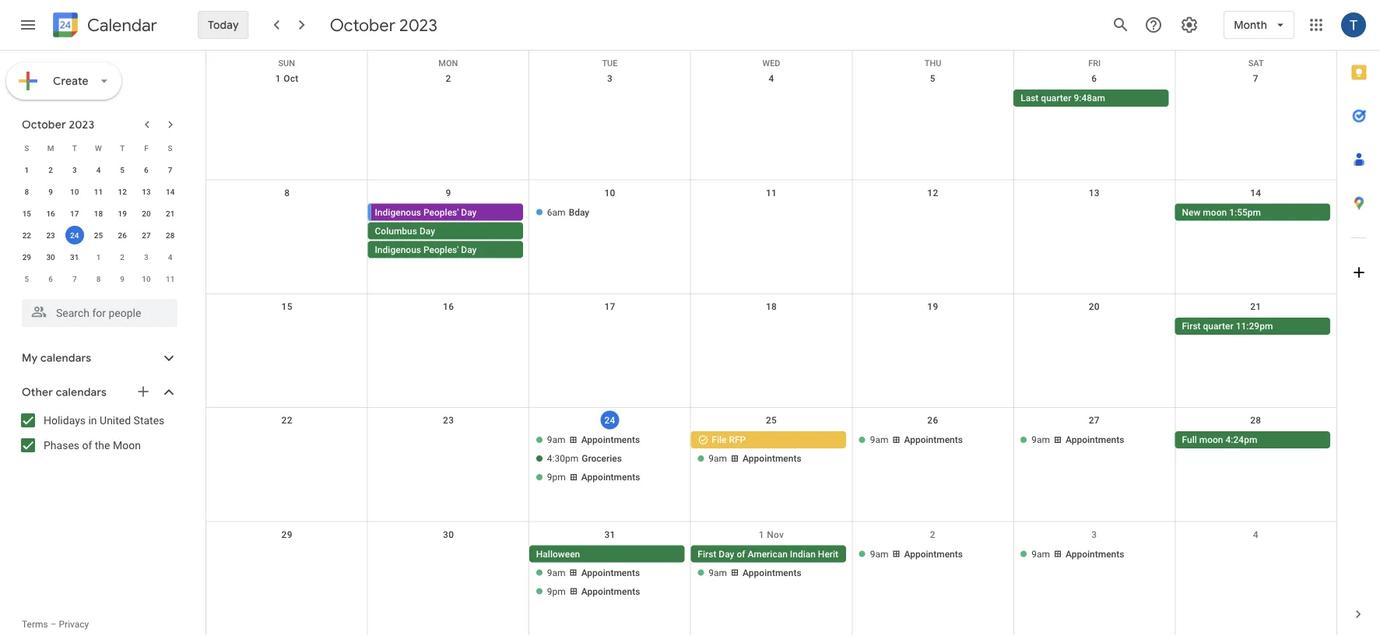 Task type: vqa. For each thing, say whether or not it's contained in the screenshot.
7 AM
no



Task type: describe. For each thing, give the bounding box(es) containing it.
30 element
[[41, 248, 60, 266]]

2 indigenous from the top
[[375, 244, 421, 255]]

sun
[[278, 58, 295, 68]]

24 cell
[[63, 224, 87, 246]]

10 element
[[65, 182, 84, 201]]

last quarter 9:48am button
[[1014, 90, 1170, 107]]

15 inside "row group"
[[22, 209, 31, 218]]

my calendars button
[[3, 346, 193, 371]]

day up columbus day button
[[461, 207, 477, 218]]

privacy link
[[59, 619, 89, 630]]

holidays
[[44, 414, 86, 427]]

16 inside grid
[[443, 301, 454, 312]]

sat
[[1249, 58, 1265, 68]]

first quarter 11:29pm
[[1183, 321, 1274, 332]]

9 for sun
[[446, 187, 452, 198]]

1 horizontal spatial 27
[[1089, 415, 1100, 426]]

13 for october 2023
[[142, 187, 151, 196]]

30 for 1 nov
[[443, 529, 454, 540]]

29 for 1 nov
[[282, 529, 293, 540]]

–
[[50, 619, 57, 630]]

26 element
[[113, 226, 132, 245]]

1 up 15 element
[[25, 165, 29, 174]]

last quarter 9:48am
[[1021, 93, 1106, 104]]

11 for sun
[[766, 187, 777, 198]]

1 horizontal spatial 10
[[142, 274, 151, 284]]

8 november element
[[89, 269, 108, 288]]

20 inside "row group"
[[142, 209, 151, 218]]

1 vertical spatial 21
[[1251, 301, 1262, 312]]

30 for 1
[[46, 252, 55, 262]]

7 for 1 oct
[[1254, 73, 1259, 84]]

11 for october 2023
[[94, 187, 103, 196]]

file rfp button
[[691, 432, 846, 449]]

rfp
[[729, 435, 746, 446]]

8 for sun
[[284, 187, 290, 198]]

14 for sun
[[1251, 187, 1262, 198]]

1 vertical spatial 19
[[928, 301, 939, 312]]

row containing 1 oct
[[206, 66, 1337, 180]]

1 november element
[[89, 248, 108, 266]]

6am bday
[[547, 207, 590, 218]]

15 element
[[17, 204, 36, 223]]

14 for october 2023
[[166, 187, 175, 196]]

1 horizontal spatial 8
[[96, 274, 101, 284]]

2 t from the left
[[120, 143, 125, 153]]

1 for 1 nov
[[759, 529, 765, 540]]

day inside first day of american indian heritage month button
[[719, 549, 735, 560]]

october 2023 grid
[[15, 137, 182, 290]]

moon
[[113, 439, 141, 452]]

row containing s
[[15, 137, 182, 159]]

1 vertical spatial indigenous peoples' day button
[[368, 241, 523, 258]]

1 s from the left
[[24, 143, 29, 153]]

21 element
[[161, 204, 180, 223]]

row containing sun
[[206, 51, 1337, 68]]

heritage
[[818, 549, 854, 560]]

1 t from the left
[[72, 143, 77, 153]]

w
[[95, 143, 102, 153]]

month inside month dropdown button
[[1235, 18, 1268, 32]]

9pm for 9am
[[547, 586, 566, 597]]

31 element
[[65, 248, 84, 266]]

29 for 1
[[22, 252, 31, 262]]

17 inside grid
[[605, 301, 616, 312]]

28 inside 28 "element"
[[166, 231, 175, 240]]

oct
[[284, 73, 299, 84]]

indian
[[790, 549, 816, 560]]

fri
[[1089, 58, 1101, 68]]

calendar heading
[[84, 14, 157, 36]]

moon for full
[[1200, 435, 1224, 446]]

9 november element
[[113, 269, 132, 288]]

26 inside "row group"
[[118, 231, 127, 240]]

9pm for 4:30pm
[[547, 472, 566, 483]]

other calendars
[[22, 386, 107, 400]]

26 inside grid
[[928, 415, 939, 426]]

17 inside 17 element
[[70, 209, 79, 218]]

full moon 4:24pm
[[1183, 435, 1258, 446]]

first quarter 11:29pm button
[[1176, 318, 1331, 335]]

2 vertical spatial 5
[[25, 274, 29, 284]]

f
[[144, 143, 148, 153]]

terms
[[22, 619, 48, 630]]

16 inside "row group"
[[46, 209, 55, 218]]

20 inside grid
[[1089, 301, 1100, 312]]

holidays in united states
[[44, 414, 165, 427]]

8 for october 2023
[[25, 187, 29, 196]]

groceries
[[582, 453, 622, 464]]

0 horizontal spatial october
[[22, 118, 66, 132]]

12 for sun
[[928, 187, 939, 198]]

23 element
[[41, 226, 60, 245]]

settings menu image
[[1181, 16, 1200, 34]]

moon for new
[[1204, 207, 1228, 218]]

24 inside cell
[[70, 231, 79, 240]]

5 for 1
[[120, 165, 125, 174]]

4:30pm groceries
[[547, 453, 622, 464]]

3 november element
[[137, 248, 156, 266]]

20 element
[[137, 204, 156, 223]]

10 november element
[[137, 269, 156, 288]]

23 inside "row group"
[[46, 231, 55, 240]]

bday
[[569, 207, 590, 218]]

first for first day of american indian heritage month
[[698, 549, 717, 560]]

tue
[[602, 58, 618, 68]]

2 inside 2 november element
[[120, 252, 125, 262]]

23 inside grid
[[443, 415, 454, 426]]

privacy
[[59, 619, 89, 630]]

grid containing 1 oct
[[206, 51, 1337, 636]]

new
[[1183, 207, 1201, 218]]

quarter for 9:48am
[[1042, 93, 1072, 104]]

united
[[100, 414, 131, 427]]

22 element
[[17, 226, 36, 245]]

24, today element
[[65, 226, 84, 245]]

calendar element
[[50, 9, 157, 44]]

22 inside "row group"
[[22, 231, 31, 240]]

4:30pm
[[547, 453, 579, 464]]

wed
[[763, 58, 781, 68]]

calendars for my calendars
[[40, 351, 91, 365]]

28 element
[[161, 226, 180, 245]]

6 for 1
[[144, 165, 149, 174]]

4:24pm
[[1226, 435, 1258, 446]]

9:48am
[[1074, 93, 1106, 104]]

row group containing 1
[[15, 159, 182, 290]]

today button
[[198, 6, 249, 44]]

halloween button
[[529, 546, 685, 563]]

calendar
[[87, 14, 157, 36]]

1 horizontal spatial 9
[[120, 274, 125, 284]]

day right columbus on the top
[[420, 225, 435, 236]]

row containing 22
[[15, 224, 182, 246]]

19 inside october 2023 grid
[[118, 209, 127, 218]]

in
[[88, 414, 97, 427]]

25 element
[[89, 226, 108, 245]]

american
[[748, 549, 788, 560]]

phases of the moon
[[44, 439, 141, 452]]

the
[[95, 439, 110, 452]]



Task type: locate. For each thing, give the bounding box(es) containing it.
cell containing indigenous peoples' day
[[368, 204, 530, 260]]

0 vertical spatial 21
[[166, 209, 175, 218]]

s
[[24, 143, 29, 153], [168, 143, 173, 153]]

0 vertical spatial october
[[330, 14, 396, 36]]

29
[[22, 252, 31, 262], [282, 529, 293, 540]]

nov
[[767, 529, 785, 540]]

thu
[[925, 58, 942, 68]]

1 vertical spatial 25
[[766, 415, 777, 426]]

None search field
[[0, 293, 193, 327]]

8 inside grid
[[284, 187, 290, 198]]

10 inside 10 element
[[70, 187, 79, 196]]

2 horizontal spatial 7
[[1254, 73, 1259, 84]]

13 for sun
[[1089, 187, 1100, 198]]

moon inside 'button'
[[1200, 435, 1224, 446]]

7
[[1254, 73, 1259, 84], [168, 165, 172, 174], [72, 274, 77, 284]]

file rfp
[[712, 435, 746, 446]]

7 inside 'element'
[[72, 274, 77, 284]]

0 vertical spatial peoples'
[[424, 207, 459, 218]]

1 9pm from the top
[[547, 472, 566, 483]]

1 for the 1 november element
[[96, 252, 101, 262]]

0 vertical spatial 7
[[1254, 73, 1259, 84]]

1 vertical spatial moon
[[1200, 435, 1224, 446]]

1 horizontal spatial 7
[[168, 165, 172, 174]]

other calendars list
[[3, 408, 193, 458]]

of left the
[[82, 439, 92, 452]]

0 horizontal spatial october 2023
[[22, 118, 95, 132]]

october
[[330, 14, 396, 36], [22, 118, 66, 132]]

12 element
[[113, 182, 132, 201]]

0 vertical spatial 27
[[142, 231, 151, 240]]

cell containing file rfp
[[691, 432, 853, 488]]

1 horizontal spatial t
[[120, 143, 125, 153]]

2 13 from the left
[[1089, 187, 1100, 198]]

25 inside grid
[[766, 415, 777, 426]]

cell containing 9am
[[529, 432, 691, 488]]

full
[[1183, 435, 1198, 446]]

0 vertical spatial 15
[[22, 209, 31, 218]]

31 inside "31" element
[[70, 252, 79, 262]]

24 down 17 element
[[70, 231, 79, 240]]

0 horizontal spatial 23
[[46, 231, 55, 240]]

2 horizontal spatial 10
[[605, 187, 616, 198]]

of inside other calendars list
[[82, 439, 92, 452]]

19 element
[[113, 204, 132, 223]]

0 vertical spatial 29
[[22, 252, 31, 262]]

moon right new
[[1204, 207, 1228, 218]]

11 element
[[89, 182, 108, 201]]

quarter right last
[[1042, 93, 1072, 104]]

1 horizontal spatial of
[[737, 549, 746, 560]]

first inside the first quarter 11:29pm button
[[1183, 321, 1201, 332]]

4 november element
[[161, 248, 180, 266]]

12
[[118, 187, 127, 196], [928, 187, 939, 198]]

5 down "29" element
[[25, 274, 29, 284]]

14 inside "row group"
[[166, 187, 175, 196]]

t left w on the left top of the page
[[72, 143, 77, 153]]

27
[[142, 231, 151, 240], [1089, 415, 1100, 426]]

28 up full moon 4:24pm 'button'
[[1251, 415, 1262, 426]]

1 horizontal spatial 6
[[144, 165, 149, 174]]

0 vertical spatial moon
[[1204, 207, 1228, 218]]

2 horizontal spatial 9
[[446, 187, 452, 198]]

first inside first day of american indian heritage month button
[[698, 549, 717, 560]]

1 horizontal spatial 25
[[766, 415, 777, 426]]

1 horizontal spatial 28
[[1251, 415, 1262, 426]]

new moon 1:55pm
[[1183, 207, 1262, 218]]

t left f on the left top of the page
[[120, 143, 125, 153]]

13 inside "row group"
[[142, 187, 151, 196]]

s right f on the left top of the page
[[168, 143, 173, 153]]

calendars for other calendars
[[56, 386, 107, 400]]

grid
[[206, 51, 1337, 636]]

17 element
[[65, 204, 84, 223]]

0 horizontal spatial 16
[[46, 209, 55, 218]]

10 for sun
[[605, 187, 616, 198]]

1 nov
[[759, 529, 785, 540]]

25 inside "row group"
[[94, 231, 103, 240]]

terms – privacy
[[22, 619, 89, 630]]

0 vertical spatial 6
[[1092, 73, 1098, 84]]

9 for october 2023
[[48, 187, 53, 196]]

1 horizontal spatial 21
[[1251, 301, 1262, 312]]

1 horizontal spatial 23
[[443, 415, 454, 426]]

add other calendars image
[[136, 384, 151, 400]]

21 up 11:29pm
[[1251, 301, 1262, 312]]

11:29pm
[[1237, 321, 1274, 332]]

m
[[47, 143, 54, 153]]

14 up the new moon 1:55pm button
[[1251, 187, 1262, 198]]

1 vertical spatial 29
[[282, 529, 293, 540]]

3 inside "3 november" element
[[144, 252, 149, 262]]

12 for october 2023
[[118, 187, 127, 196]]

19
[[118, 209, 127, 218], [928, 301, 939, 312]]

13
[[142, 187, 151, 196], [1089, 187, 1100, 198]]

1 14 from the left
[[166, 187, 175, 196]]

0 vertical spatial indigenous peoples' day button
[[371, 204, 523, 221]]

1 horizontal spatial s
[[168, 143, 173, 153]]

1 vertical spatial 27
[[1089, 415, 1100, 426]]

today
[[208, 18, 239, 32]]

Search for people text field
[[31, 299, 168, 327]]

30 inside "row group"
[[46, 252, 55, 262]]

2 14 from the left
[[1251, 187, 1262, 198]]

1 horizontal spatial month
[[1235, 18, 1268, 32]]

create
[[53, 74, 89, 88]]

peoples'
[[424, 207, 459, 218], [424, 244, 459, 255]]

1 vertical spatial october 2023
[[22, 118, 95, 132]]

indigenous down columbus on the top
[[375, 244, 421, 255]]

29 inside grid
[[282, 529, 293, 540]]

7 up 14 element
[[168, 165, 172, 174]]

29 element
[[17, 248, 36, 266]]

1 indigenous from the top
[[375, 207, 421, 218]]

2 9pm from the top
[[547, 586, 566, 597]]

3
[[608, 73, 613, 84], [72, 165, 77, 174], [144, 252, 149, 262], [1092, 529, 1098, 540]]

2 horizontal spatial 6
[[1092, 73, 1098, 84]]

1 vertical spatial 24
[[605, 415, 616, 426]]

1 vertical spatial 26
[[928, 415, 939, 426]]

22
[[22, 231, 31, 240], [282, 415, 293, 426]]

0 vertical spatial of
[[82, 439, 92, 452]]

0 horizontal spatial 7
[[72, 274, 77, 284]]

cell containing halloween
[[529, 546, 691, 602]]

5 down "thu"
[[931, 73, 936, 84]]

7 inside grid
[[1254, 73, 1259, 84]]

phases
[[44, 439, 79, 452]]

2023
[[400, 14, 438, 36], [69, 118, 95, 132]]

9
[[48, 187, 53, 196], [446, 187, 452, 198], [120, 274, 125, 284]]

0 vertical spatial 31
[[70, 252, 79, 262]]

29 inside "29" element
[[22, 252, 31, 262]]

last
[[1021, 93, 1039, 104]]

row containing 24
[[206, 408, 1337, 522]]

1 horizontal spatial first
[[1183, 321, 1201, 332]]

terms link
[[22, 619, 48, 630]]

28 up 4 november element
[[166, 231, 175, 240]]

1:55pm
[[1230, 207, 1262, 218]]

1 horizontal spatial 13
[[1089, 187, 1100, 198]]

31 up halloween button
[[605, 529, 616, 540]]

cell containing first day of american indian heritage month
[[691, 546, 884, 602]]

0 horizontal spatial s
[[24, 143, 29, 153]]

1 horizontal spatial 20
[[1089, 301, 1100, 312]]

25 up the 1 november element
[[94, 231, 103, 240]]

6 down fri
[[1092, 73, 1098, 84]]

16 up 23 element
[[46, 209, 55, 218]]

peoples' up columbus day button
[[424, 207, 459, 218]]

26
[[118, 231, 127, 240], [928, 415, 939, 426]]

appointments
[[582, 435, 640, 446], [905, 435, 963, 446], [1066, 435, 1125, 446], [743, 453, 802, 464], [582, 472, 640, 483], [905, 549, 963, 560], [1066, 549, 1125, 560], [582, 567, 640, 578], [743, 567, 802, 578], [582, 586, 640, 597]]

indigenous peoples' day columbus day indigenous peoples' day
[[375, 207, 477, 255]]

0 horizontal spatial 29
[[22, 252, 31, 262]]

0 vertical spatial 2023
[[400, 14, 438, 36]]

5 november element
[[17, 269, 36, 288]]

24 up the groceries
[[605, 415, 616, 426]]

of inside first day of american indian heritage month button
[[737, 549, 746, 560]]

28
[[166, 231, 175, 240], [1251, 415, 1262, 426]]

6 down 30 element
[[48, 274, 53, 284]]

row group
[[15, 159, 182, 290]]

month up 'sat'
[[1235, 18, 1268, 32]]

0 vertical spatial 22
[[22, 231, 31, 240]]

14 inside grid
[[1251, 187, 1262, 198]]

0 horizontal spatial 21
[[166, 209, 175, 218]]

0 vertical spatial 23
[[46, 231, 55, 240]]

31
[[70, 252, 79, 262], [605, 529, 616, 540]]

27 element
[[137, 226, 156, 245]]

1 horizontal spatial quarter
[[1204, 321, 1234, 332]]

quarter
[[1042, 93, 1072, 104], [1204, 321, 1234, 332]]

0 vertical spatial month
[[1235, 18, 1268, 32]]

1 horizontal spatial october 2023
[[330, 14, 438, 36]]

0 horizontal spatial 27
[[142, 231, 151, 240]]

of
[[82, 439, 92, 452], [737, 549, 746, 560]]

0 vertical spatial 20
[[142, 209, 151, 218]]

peoples' down columbus day button
[[424, 244, 459, 255]]

0 vertical spatial 25
[[94, 231, 103, 240]]

create button
[[6, 62, 121, 100]]

1 vertical spatial 20
[[1089, 301, 1100, 312]]

1 up 8 november element
[[96, 252, 101, 262]]

6 for 1 oct
[[1092, 73, 1098, 84]]

14 up 21 'element'
[[166, 187, 175, 196]]

0 horizontal spatial quarter
[[1042, 93, 1072, 104]]

9 up columbus day button
[[446, 187, 452, 198]]

6
[[1092, 73, 1098, 84], [144, 165, 149, 174], [48, 274, 53, 284]]

0 horizontal spatial 25
[[94, 231, 103, 240]]

30 inside grid
[[443, 529, 454, 540]]

0 vertical spatial 18
[[94, 209, 103, 218]]

6 inside grid
[[1092, 73, 1098, 84]]

9pm down the 4:30pm
[[547, 472, 566, 483]]

0 vertical spatial 28
[[166, 231, 175, 240]]

9pm
[[547, 472, 566, 483], [547, 586, 566, 597]]

month inside first day of american indian heritage month button
[[857, 549, 884, 560]]

other calendars button
[[3, 380, 193, 405]]

25 up file rfp button
[[766, 415, 777, 426]]

halloween
[[536, 549, 580, 560]]

1 horizontal spatial 29
[[282, 529, 293, 540]]

quarter left 11:29pm
[[1204, 321, 1234, 332]]

0 horizontal spatial 8
[[25, 187, 29, 196]]

27 inside october 2023 grid
[[142, 231, 151, 240]]

18
[[94, 209, 103, 218], [766, 301, 777, 312]]

0 horizontal spatial 19
[[118, 209, 127, 218]]

first left 11:29pm
[[1183, 321, 1201, 332]]

first day of american indian heritage month
[[698, 549, 884, 560]]

month button
[[1225, 6, 1295, 44]]

0 vertical spatial first
[[1183, 321, 1201, 332]]

row
[[206, 51, 1337, 68], [206, 66, 1337, 180], [15, 137, 182, 159], [15, 159, 182, 181], [206, 180, 1337, 294], [15, 181, 182, 203], [15, 203, 182, 224], [15, 224, 182, 246], [15, 246, 182, 268], [15, 268, 182, 290], [206, 294, 1337, 408], [206, 408, 1337, 522], [206, 522, 1337, 636]]

15
[[22, 209, 31, 218], [282, 301, 293, 312]]

0 vertical spatial calendars
[[40, 351, 91, 365]]

0 vertical spatial 26
[[118, 231, 127, 240]]

1 horizontal spatial 30
[[443, 529, 454, 540]]

6 november element
[[41, 269, 60, 288]]

16 element
[[41, 204, 60, 223]]

2
[[446, 73, 452, 84], [48, 165, 53, 174], [120, 252, 125, 262], [931, 529, 936, 540]]

1 peoples' from the top
[[424, 207, 459, 218]]

9 up 16 element
[[48, 187, 53, 196]]

6 down f on the left top of the page
[[144, 165, 149, 174]]

1 horizontal spatial 5
[[120, 165, 125, 174]]

1 for 1 oct
[[276, 73, 281, 84]]

1 vertical spatial month
[[857, 549, 884, 560]]

21 up 28 "element"
[[166, 209, 175, 218]]

columbus day button
[[368, 222, 523, 239]]

indigenous peoples' day button
[[371, 204, 523, 221], [368, 241, 523, 258]]

columbus
[[375, 225, 417, 236]]

file
[[712, 435, 727, 446]]

1 vertical spatial 2023
[[69, 118, 95, 132]]

31 for 1
[[70, 252, 79, 262]]

31 for 1 nov
[[605, 529, 616, 540]]

1 vertical spatial 28
[[1251, 415, 1262, 426]]

0 horizontal spatial 5
[[25, 274, 29, 284]]

indigenous peoples' day button up columbus day button
[[371, 204, 523, 221]]

5 up 12 element
[[120, 165, 125, 174]]

s left m
[[24, 143, 29, 153]]

18 inside grid
[[766, 301, 777, 312]]

other
[[22, 386, 53, 400]]

1 horizontal spatial october
[[330, 14, 396, 36]]

10 inside grid
[[605, 187, 616, 198]]

0 horizontal spatial 28
[[166, 231, 175, 240]]

row containing 1
[[15, 159, 182, 181]]

my
[[22, 351, 38, 365]]

2 12 from the left
[[928, 187, 939, 198]]

first for first quarter 11:29pm
[[1183, 321, 1201, 332]]

2 peoples' from the top
[[424, 244, 459, 255]]

7 november element
[[65, 269, 84, 288]]

moon
[[1204, 207, 1228, 218], [1200, 435, 1224, 446]]

6am
[[547, 207, 566, 218]]

main drawer image
[[19, 16, 37, 34]]

day
[[461, 207, 477, 218], [420, 225, 435, 236], [461, 244, 477, 255], [719, 549, 735, 560]]

5
[[931, 73, 936, 84], [120, 165, 125, 174], [25, 274, 29, 284]]

day down columbus day button
[[461, 244, 477, 255]]

20
[[142, 209, 151, 218], [1089, 301, 1100, 312]]

13 inside grid
[[1089, 187, 1100, 198]]

9pm down the halloween
[[547, 586, 566, 597]]

0 vertical spatial 30
[[46, 252, 55, 262]]

1 vertical spatial 15
[[282, 301, 293, 312]]

12 inside 12 element
[[118, 187, 127, 196]]

1 vertical spatial first
[[698, 549, 717, 560]]

31 inside grid
[[605, 529, 616, 540]]

7 down "31" element
[[72, 274, 77, 284]]

28 inside grid
[[1251, 415, 1262, 426]]

1 horizontal spatial 19
[[928, 301, 939, 312]]

0 horizontal spatial 9
[[48, 187, 53, 196]]

0 horizontal spatial 22
[[22, 231, 31, 240]]

day left the american
[[719, 549, 735, 560]]

11 november element
[[161, 269, 180, 288]]

1 horizontal spatial 22
[[282, 415, 293, 426]]

full moon 4:24pm button
[[1176, 432, 1331, 449]]

cell
[[206, 90, 368, 108], [368, 90, 530, 108], [530, 90, 691, 108], [853, 90, 1014, 108], [1176, 90, 1337, 108], [206, 204, 368, 260], [368, 204, 530, 260], [853, 204, 1014, 260], [1014, 204, 1176, 260], [206, 318, 368, 336], [368, 318, 530, 336], [530, 318, 691, 336], [853, 318, 1014, 336], [1014, 318, 1176, 336], [206, 432, 368, 488], [368, 432, 530, 488], [529, 432, 691, 488], [691, 432, 853, 488], [206, 546, 368, 602], [368, 546, 530, 602], [529, 546, 691, 602], [691, 546, 884, 602], [1176, 546, 1337, 602]]

1 vertical spatial 7
[[168, 165, 172, 174]]

my calendars
[[22, 351, 91, 365]]

of left the american
[[737, 549, 746, 560]]

7 down 'sat'
[[1254, 73, 1259, 84]]

first left the american
[[698, 549, 717, 560]]

2 vertical spatial 7
[[72, 274, 77, 284]]

0 horizontal spatial 30
[[46, 252, 55, 262]]

1 left oct
[[276, 73, 281, 84]]

1 horizontal spatial 18
[[766, 301, 777, 312]]

16 down columbus day button
[[443, 301, 454, 312]]

14 element
[[161, 182, 180, 201]]

10 for october 2023
[[70, 187, 79, 196]]

16
[[46, 209, 55, 218], [443, 301, 454, 312]]

1 vertical spatial october
[[22, 118, 66, 132]]

31 down 24, today element
[[70, 252, 79, 262]]

quarter for 11:29pm
[[1204, 321, 1234, 332]]

0 horizontal spatial 18
[[94, 209, 103, 218]]

1 horizontal spatial 14
[[1251, 187, 1262, 198]]

moon inside button
[[1204, 207, 1228, 218]]

indigenous peoples' day button down columbus day button
[[368, 241, 523, 258]]

24 inside grid
[[605, 415, 616, 426]]

indigenous up columbus on the top
[[375, 207, 421, 218]]

0 horizontal spatial 26
[[118, 231, 127, 240]]

tab list
[[1338, 51, 1381, 593]]

moon right full
[[1200, 435, 1224, 446]]

1 horizontal spatial 17
[[605, 301, 616, 312]]

1 oct
[[276, 73, 299, 84]]

1 13 from the left
[[142, 187, 151, 196]]

2 s from the left
[[168, 143, 173, 153]]

1 vertical spatial peoples'
[[424, 244, 459, 255]]

1 left the nov
[[759, 529, 765, 540]]

25
[[94, 231, 103, 240], [766, 415, 777, 426]]

month right heritage
[[857, 549, 884, 560]]

new moon 1:55pm button
[[1176, 204, 1331, 221]]

states
[[134, 414, 165, 427]]

calendars
[[40, 351, 91, 365], [56, 386, 107, 400]]

12 inside grid
[[928, 187, 939, 198]]

1 vertical spatial quarter
[[1204, 321, 1234, 332]]

october 2023
[[330, 14, 438, 36], [22, 118, 95, 132]]

calendars up in
[[56, 386, 107, 400]]

1 horizontal spatial 11
[[166, 274, 175, 284]]

indigenous
[[375, 207, 421, 218], [375, 244, 421, 255]]

0 vertical spatial quarter
[[1042, 93, 1072, 104]]

1 vertical spatial 5
[[120, 165, 125, 174]]

1
[[276, 73, 281, 84], [25, 165, 29, 174], [96, 252, 101, 262], [759, 529, 765, 540]]

18 element
[[89, 204, 108, 223]]

0 horizontal spatial 2023
[[69, 118, 95, 132]]

0 horizontal spatial 14
[[166, 187, 175, 196]]

first
[[1183, 321, 1201, 332], [698, 549, 717, 560]]

first day of american indian heritage month button
[[691, 546, 884, 563]]

21 inside 'element'
[[166, 209, 175, 218]]

1 12 from the left
[[118, 187, 127, 196]]

calendars up the 'other calendars'
[[40, 351, 91, 365]]

14
[[166, 187, 175, 196], [1251, 187, 1262, 198]]

30
[[46, 252, 55, 262], [443, 529, 454, 540]]

1 vertical spatial 6
[[144, 165, 149, 174]]

5 for 1 oct
[[931, 73, 936, 84]]

18 inside 'element'
[[94, 209, 103, 218]]

8
[[25, 187, 29, 196], [284, 187, 290, 198], [96, 274, 101, 284]]

7 for 1
[[168, 165, 172, 174]]

0 vertical spatial indigenous
[[375, 207, 421, 218]]

15 inside grid
[[282, 301, 293, 312]]

9 down 2 november element
[[120, 274, 125, 284]]

mon
[[439, 58, 458, 68]]

0 horizontal spatial 6
[[48, 274, 53, 284]]

13 element
[[137, 182, 156, 201]]

row containing 5
[[15, 268, 182, 290]]

2 november element
[[113, 248, 132, 266]]



